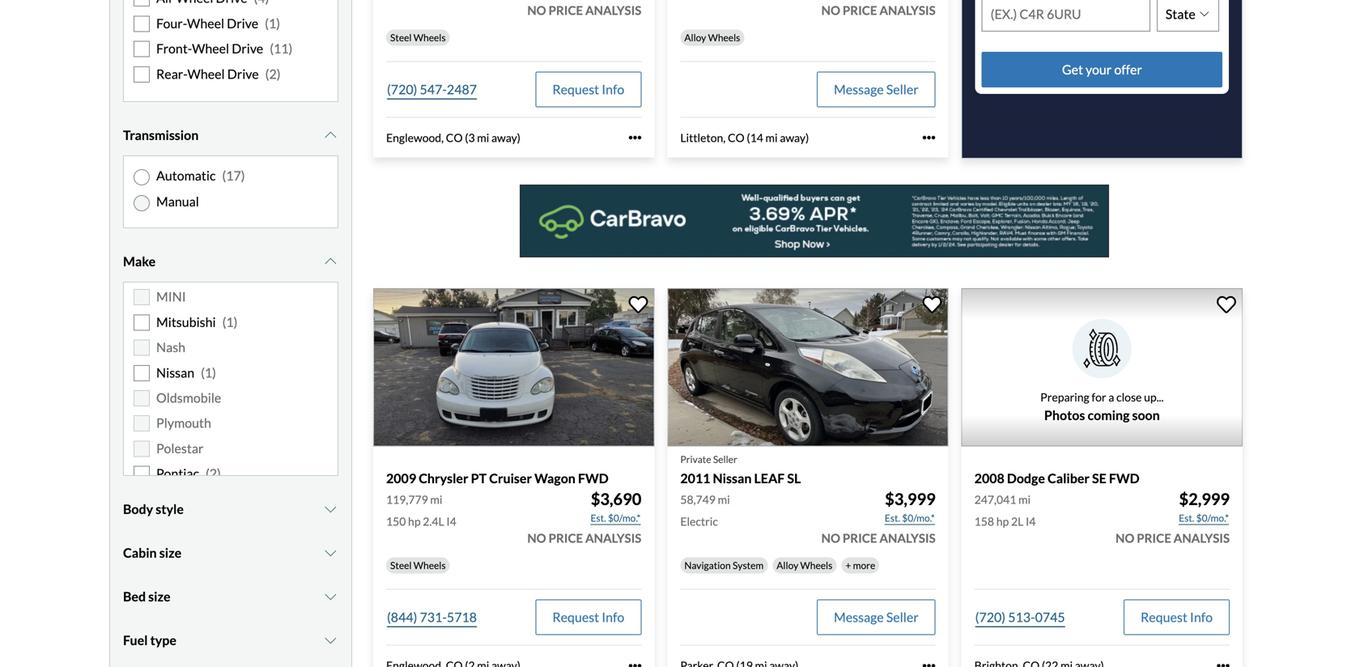 Task type: locate. For each thing, give the bounding box(es) containing it.
0 horizontal spatial co
[[446, 131, 463, 144]]

1 vertical spatial steel wheels
[[390, 560, 446, 572]]

$3,690 est. $0/mo.* no price analysis
[[528, 490, 642, 546]]

no inside $3,999 est. $0/mo.* no price analysis
[[822, 531, 841, 546]]

ellipsis h image
[[629, 131, 642, 144], [629, 660, 642, 667], [923, 660, 936, 667]]

pontiac (2)
[[156, 466, 221, 482]]

away) right (3
[[492, 131, 521, 144]]

1 horizontal spatial alloy wheels
[[777, 560, 833, 572]]

0 horizontal spatial est. $0/mo.* button
[[590, 510, 642, 527]]

(844) 731-5718
[[387, 610, 477, 625]]

get your offer button
[[982, 52, 1223, 87]]

1 away) from the left
[[492, 131, 521, 144]]

1 vertical spatial nissan
[[713, 471, 752, 486]]

hp for $2,999
[[997, 515, 1010, 529]]

2008
[[975, 471, 1005, 486]]

0 horizontal spatial i4
[[447, 515, 457, 529]]

(844)
[[387, 610, 418, 625]]

1 vertical spatial wheel
[[192, 41, 229, 56]]

est. inside $2,999 est. $0/mo.* no price analysis
[[1180, 512, 1195, 524]]

2 vertical spatial wheel
[[188, 66, 225, 82]]

est. for $3,690
[[591, 512, 606, 524]]

private
[[681, 453, 712, 465]]

co for (720) 547-2487
[[446, 131, 463, 144]]

(2)
[[265, 66, 281, 82], [206, 466, 221, 482]]

drive
[[227, 15, 259, 31], [232, 41, 263, 56], [227, 66, 259, 82]]

0 horizontal spatial est.
[[591, 512, 606, 524]]

chrysler
[[419, 471, 469, 486]]

513-
[[1009, 610, 1036, 625]]

chevron down image for fuel type
[[323, 634, 339, 647]]

price for $3,999
[[843, 531, 878, 546]]

2 vertical spatial drive
[[227, 66, 259, 82]]

(720) left 547-
[[387, 81, 418, 97]]

no price analysis
[[528, 3, 642, 17], [822, 3, 936, 17]]

1 vertical spatial alloy
[[777, 560, 799, 572]]

analysis for $3,999
[[880, 531, 936, 546]]

drive down 'front-wheel drive (11)'
[[227, 66, 259, 82]]

2 steel wheels from the top
[[390, 560, 446, 572]]

hp
[[408, 515, 421, 529], [997, 515, 1010, 529]]

wheel down 'front-wheel drive (11)'
[[188, 66, 225, 82]]

analysis for $3,690
[[586, 531, 642, 546]]

(720) for (720) 513-0745
[[976, 610, 1006, 625]]

steel wheels up (720) 547-2487
[[390, 31, 446, 43]]

1 vertical spatial ellipsis h image
[[1218, 660, 1230, 667]]

3 $0/mo.* from the left
[[1197, 512, 1230, 524]]

drive up 'front-wheel drive (11)'
[[227, 15, 259, 31]]

no price analysis for (720) 547-2487
[[528, 3, 642, 17]]

info
[[602, 81, 625, 97], [602, 610, 625, 625], [1191, 610, 1213, 625]]

2009 chrysler pt cruiser wagon fwd
[[386, 471, 609, 486]]

price inside $2,999 est. $0/mo.* no price analysis
[[1138, 531, 1172, 546]]

nissan right 2011
[[713, 471, 752, 486]]

no inside $2,999 est. $0/mo.* no price analysis
[[1116, 531, 1135, 546]]

hp right the 150
[[408, 515, 421, 529]]

body style button
[[123, 489, 339, 530]]

0745
[[1036, 610, 1066, 625]]

request info for $2,999
[[1141, 610, 1213, 625]]

(720) 547-2487
[[387, 81, 477, 97]]

1 co from the left
[[446, 131, 463, 144]]

1 vertical spatial steel
[[390, 560, 412, 572]]

message seller button
[[817, 72, 936, 107], [817, 600, 936, 636]]

est. down $2,999
[[1180, 512, 1195, 524]]

analysis
[[586, 3, 642, 17], [880, 3, 936, 17], [586, 531, 642, 546], [880, 531, 936, 546], [1174, 531, 1230, 546]]

size for cabin size
[[159, 545, 182, 561]]

chevron down image inside transmission dropdown button
[[323, 129, 339, 142]]

request for $2,999
[[1141, 610, 1188, 625]]

1 message seller from the top
[[834, 81, 919, 97]]

i4 inside the 119,779 mi 150 hp 2.4l i4
[[447, 515, 457, 529]]

0 horizontal spatial (2)
[[206, 466, 221, 482]]

est. down the $3,690
[[591, 512, 606, 524]]

size right cabin on the bottom left of page
[[159, 545, 182, 561]]

1 vertical spatial chevron down image
[[323, 591, 339, 603]]

(720)
[[387, 81, 418, 97], [976, 610, 1006, 625]]

message seller for second message seller button from the bottom of the page
[[834, 81, 919, 97]]

(11)
[[270, 41, 293, 56]]

i4 inside 247,041 mi 158 hp 2l i4
[[1026, 515, 1036, 529]]

mi right 58,749
[[718, 493, 730, 507]]

1 horizontal spatial i4
[[1026, 515, 1036, 529]]

5718
[[447, 610, 477, 625]]

price inside $3,999 est. $0/mo.* no price analysis
[[843, 531, 878, 546]]

1 vertical spatial (2)
[[206, 466, 221, 482]]

4 chevron down image from the top
[[323, 634, 339, 647]]

(720) left 513- at right bottom
[[976, 610, 1006, 625]]

price
[[549, 3, 583, 17], [843, 3, 878, 17], [549, 531, 583, 546], [843, 531, 878, 546], [1138, 531, 1172, 546]]

(720) 513-0745 button
[[975, 600, 1067, 636]]

(1) right mitsubishi
[[222, 314, 238, 330]]

request info button for $3,690
[[536, 600, 642, 636]]

mi for $2,999
[[1019, 493, 1031, 507]]

1 horizontal spatial co
[[728, 131, 745, 144]]

1 vertical spatial alloy wheels
[[777, 560, 833, 572]]

leaf
[[755, 471, 785, 486]]

steel down the 150
[[390, 560, 412, 572]]

white 2009 chrysler pt cruiser wagon fwd wagon front-wheel drive automatic image
[[373, 288, 655, 447]]

wheel down the four-wheel drive (1)
[[192, 41, 229, 56]]

0 horizontal spatial fwd
[[578, 471, 609, 486]]

1 horizontal spatial (1)
[[222, 314, 238, 330]]

est. down $3,999
[[885, 512, 901, 524]]

0 vertical spatial size
[[159, 545, 182, 561]]

mi
[[477, 131, 490, 144], [766, 131, 778, 144], [430, 493, 443, 507], [718, 493, 730, 507], [1019, 493, 1031, 507]]

2 chevron down image from the top
[[323, 503, 339, 516]]

mi inside 58,749 mi electric
[[718, 493, 730, 507]]

2 horizontal spatial est.
[[1180, 512, 1195, 524]]

1 chevron down image from the top
[[323, 129, 339, 142]]

0 vertical spatial wheel
[[187, 15, 224, 31]]

0 vertical spatial seller
[[887, 81, 919, 97]]

2 est. from the left
[[885, 512, 901, 524]]

1 horizontal spatial no price analysis
[[822, 3, 936, 17]]

i4
[[447, 515, 457, 529], [1026, 515, 1036, 529]]

bed size button
[[123, 577, 339, 617]]

1 horizontal spatial (720)
[[976, 610, 1006, 625]]

2 steel from the top
[[390, 560, 412, 572]]

navigation
[[685, 560, 731, 572]]

(2) down (11)
[[265, 66, 281, 82]]

est. $0/mo.* button down $3,999
[[884, 510, 936, 527]]

i4 for $2,999
[[1026, 515, 1036, 529]]

$0/mo.* down $3,999
[[903, 512, 935, 524]]

littleton,
[[681, 131, 726, 144]]

wheels
[[414, 31, 446, 43], [708, 31, 741, 43], [414, 560, 446, 572], [801, 560, 833, 572]]

0 vertical spatial message
[[834, 81, 884, 97]]

$3,690
[[591, 490, 642, 509]]

no inside $3,690 est. $0/mo.* no price analysis
[[528, 531, 547, 546]]

1 vertical spatial drive
[[232, 41, 263, 56]]

(720) inside "button"
[[387, 81, 418, 97]]

alloy
[[685, 31, 707, 43], [777, 560, 799, 572]]

automatic
[[156, 168, 216, 183]]

away) for message seller
[[780, 131, 809, 144]]

mi inside the 119,779 mi 150 hp 2.4l i4
[[430, 493, 443, 507]]

analysis inside $3,690 est. $0/mo.* no price analysis
[[586, 531, 642, 546]]

2 message seller from the top
[[834, 610, 919, 625]]

analysis inside $3,999 est. $0/mo.* no price analysis
[[880, 531, 936, 546]]

0 vertical spatial ellipsis h image
[[923, 131, 936, 144]]

$0/mo.* inside $3,690 est. $0/mo.* no price analysis
[[608, 512, 641, 524]]

0 vertical spatial alloy
[[685, 31, 707, 43]]

1 horizontal spatial (2)
[[265, 66, 281, 82]]

0 vertical spatial (2)
[[265, 66, 281, 82]]

2 vertical spatial (1)
[[201, 365, 216, 381]]

2 message from the top
[[834, 610, 884, 625]]

mi right (3
[[477, 131, 490, 144]]

info for $3,690
[[602, 610, 625, 625]]

1 horizontal spatial hp
[[997, 515, 1010, 529]]

2 i4 from the left
[[1026, 515, 1036, 529]]

0 vertical spatial steel wheels
[[390, 31, 446, 43]]

mi inside 247,041 mi 158 hp 2l i4
[[1019, 493, 1031, 507]]

(3
[[465, 131, 475, 144]]

0 horizontal spatial away)
[[492, 131, 521, 144]]

2 fwd from the left
[[1110, 471, 1140, 486]]

style
[[156, 501, 184, 517]]

2 horizontal spatial (1)
[[265, 15, 280, 31]]

est. $0/mo.* button for $2,999
[[1179, 510, 1230, 527]]

119,779
[[386, 493, 428, 507]]

vehicle photo unavailable image
[[962, 288, 1243, 447]]

1 fwd from the left
[[578, 471, 609, 486]]

2 co from the left
[[728, 131, 745, 144]]

rear-
[[156, 66, 188, 82]]

1 steel wheels from the top
[[390, 31, 446, 43]]

1 vertical spatial size
[[148, 589, 171, 605]]

mi up the 2.4l
[[430, 493, 443, 507]]

body
[[123, 501, 153, 517]]

co left (3
[[446, 131, 463, 144]]

request for $3,690
[[553, 610, 600, 625]]

drive left (11)
[[232, 41, 263, 56]]

nissan (1)
[[156, 365, 216, 381]]

chevron down image inside cabin size dropdown button
[[323, 547, 339, 560]]

steel wheels down the 2.4l
[[390, 560, 446, 572]]

ellipsis h image
[[923, 131, 936, 144], [1218, 660, 1230, 667]]

make
[[123, 254, 156, 269]]

2 hp from the left
[[997, 515, 1010, 529]]

chevron down image
[[323, 255, 339, 268], [323, 503, 339, 516], [323, 547, 339, 560], [323, 634, 339, 647]]

nissan down nash
[[156, 365, 194, 381]]

2 chevron down image from the top
[[323, 591, 339, 603]]

1 no price analysis from the left
[[528, 3, 642, 17]]

get your offer
[[1063, 62, 1143, 77]]

fwd
[[578, 471, 609, 486], [1110, 471, 1140, 486]]

$0/mo.* down the $3,690
[[608, 512, 641, 524]]

3 est. $0/mo.* button from the left
[[1179, 510, 1230, 527]]

0 vertical spatial message seller button
[[817, 72, 936, 107]]

3 est. from the left
[[1180, 512, 1195, 524]]

advertisement region
[[520, 185, 1110, 258]]

150
[[386, 515, 406, 529]]

fwd right se
[[1110, 471, 1140, 486]]

0 vertical spatial chevron down image
[[323, 129, 339, 142]]

fuel type button
[[123, 620, 339, 661]]

mi down "dodge"
[[1019, 493, 1031, 507]]

0 horizontal spatial alloy wheels
[[685, 31, 741, 43]]

est. for $3,999
[[885, 512, 901, 524]]

1 chevron down image from the top
[[323, 255, 339, 268]]

731-
[[420, 610, 447, 625]]

hp inside 247,041 mi 158 hp 2l i4
[[997, 515, 1010, 529]]

1 vertical spatial message seller button
[[817, 600, 936, 636]]

info for $2,999
[[1191, 610, 1213, 625]]

(1) up (11)
[[265, 15, 280, 31]]

get
[[1063, 62, 1084, 77]]

analysis inside $2,999 est. $0/mo.* no price analysis
[[1174, 531, 1230, 546]]

chevron down image inside bed size dropdown button
[[323, 591, 339, 603]]

est. $0/mo.* button down the $3,690
[[590, 510, 642, 527]]

1 vertical spatial message
[[834, 610, 884, 625]]

0 vertical spatial message seller
[[834, 81, 919, 97]]

1 horizontal spatial nissan
[[713, 471, 752, 486]]

$0/mo.* inside $3,999 est. $0/mo.* no price analysis
[[903, 512, 935, 524]]

size right bed
[[148, 589, 171, 605]]

$0/mo.* inside $2,999 est. $0/mo.* no price analysis
[[1197, 512, 1230, 524]]

0 vertical spatial nissan
[[156, 365, 194, 381]]

steel
[[390, 31, 412, 43], [390, 560, 412, 572]]

2 vertical spatial seller
[[887, 610, 919, 625]]

1 est. $0/mo.* button from the left
[[590, 510, 642, 527]]

1 vertical spatial seller
[[714, 453, 738, 465]]

your
[[1086, 62, 1112, 77]]

wheel up 'front-wheel drive (11)'
[[187, 15, 224, 31]]

seller
[[887, 81, 919, 97], [714, 453, 738, 465], [887, 610, 919, 625]]

0 vertical spatial alloy wheels
[[685, 31, 741, 43]]

2 horizontal spatial est. $0/mo.* button
[[1179, 510, 1230, 527]]

nissan
[[156, 365, 194, 381], [713, 471, 752, 486]]

0 horizontal spatial hp
[[408, 515, 421, 529]]

1 vertical spatial message seller
[[834, 610, 919, 625]]

1 horizontal spatial $0/mo.*
[[903, 512, 935, 524]]

1 horizontal spatial est. $0/mo.* button
[[884, 510, 936, 527]]

0 horizontal spatial (1)
[[201, 365, 216, 381]]

price inside $3,690 est. $0/mo.* no price analysis
[[549, 531, 583, 546]]

1 $0/mo.* from the left
[[608, 512, 641, 524]]

0 vertical spatial steel
[[390, 31, 412, 43]]

$0/mo.* down $2,999
[[1197, 512, 1230, 524]]

drive for front-wheel drive
[[232, 41, 263, 56]]

chevron down image inside fuel type dropdown button
[[323, 634, 339, 647]]

drive for rear-wheel drive
[[227, 66, 259, 82]]

size
[[159, 545, 182, 561], [148, 589, 171, 605]]

est. $0/mo.* button down $2,999
[[1179, 510, 1230, 527]]

away) right (14
[[780, 131, 809, 144]]

steel up (720) 547-2487
[[390, 31, 412, 43]]

away)
[[492, 131, 521, 144], [780, 131, 809, 144]]

message
[[834, 81, 884, 97], [834, 610, 884, 625]]

2 $0/mo.* from the left
[[903, 512, 935, 524]]

est. inside $3,999 est. $0/mo.* no price analysis
[[885, 512, 901, 524]]

black 2011 nissan leaf sl hatchback front-wheel drive 1-speed dual clutch image
[[668, 288, 949, 447]]

co left (14
[[728, 131, 745, 144]]

1 horizontal spatial est.
[[885, 512, 901, 524]]

2 est. $0/mo.* button from the left
[[884, 510, 936, 527]]

cabin size button
[[123, 533, 339, 574]]

1 message from the top
[[834, 81, 884, 97]]

chevron down image
[[323, 129, 339, 142], [323, 591, 339, 603]]

message seller
[[834, 81, 919, 97], [834, 610, 919, 625]]

hp inside the 119,779 mi 150 hp 2.4l i4
[[408, 515, 421, 529]]

price for $2,999
[[1138, 531, 1172, 546]]

1 vertical spatial (720)
[[976, 610, 1006, 625]]

0 horizontal spatial $0/mo.*
[[608, 512, 641, 524]]

2 horizontal spatial $0/mo.*
[[1197, 512, 1230, 524]]

0 horizontal spatial (720)
[[387, 81, 418, 97]]

request
[[553, 81, 600, 97], [553, 610, 600, 625], [1141, 610, 1188, 625]]

no for $3,690
[[528, 531, 547, 546]]

2 no price analysis from the left
[[822, 3, 936, 17]]

i4 right the 2.4l
[[447, 515, 457, 529]]

electric
[[681, 515, 718, 529]]

no for $2,999
[[1116, 531, 1135, 546]]

alloy wheels
[[685, 31, 741, 43], [777, 560, 833, 572]]

message seller for 1st message seller button from the bottom of the page
[[834, 610, 919, 625]]

no price analysis for message seller
[[822, 3, 936, 17]]

0 horizontal spatial no price analysis
[[528, 3, 642, 17]]

littleton, co (14 mi away)
[[681, 131, 809, 144]]

1 horizontal spatial away)
[[780, 131, 809, 144]]

1 horizontal spatial fwd
[[1110, 471, 1140, 486]]

(720) for (720) 547-2487
[[387, 81, 418, 97]]

no
[[528, 3, 547, 17], [822, 3, 841, 17], [528, 531, 547, 546], [822, 531, 841, 546], [1116, 531, 1135, 546]]

rear-wheel drive (2)
[[156, 66, 281, 82]]

0 vertical spatial (720)
[[387, 81, 418, 97]]

0 vertical spatial drive
[[227, 15, 259, 31]]

request info
[[553, 81, 625, 97], [553, 610, 625, 625], [1141, 610, 1213, 625]]

chevron down image inside the make dropdown button
[[323, 255, 339, 268]]

(1) up oldsmobile
[[201, 365, 216, 381]]

3 chevron down image from the top
[[323, 547, 339, 560]]

$0/mo.* for $3,999
[[903, 512, 935, 524]]

size for bed size
[[148, 589, 171, 605]]

0 vertical spatial (1)
[[265, 15, 280, 31]]

fwd up the $3,690
[[578, 471, 609, 486]]

(2) right pontiac
[[206, 466, 221, 482]]

1 est. from the left
[[591, 512, 606, 524]]

1 i4 from the left
[[447, 515, 457, 529]]

i4 right 2l
[[1026, 515, 1036, 529]]

cabin
[[123, 545, 157, 561]]

$3,999
[[886, 490, 936, 509]]

mi for $3,999
[[718, 493, 730, 507]]

est. $0/mo.* button
[[590, 510, 642, 527], [884, 510, 936, 527], [1179, 510, 1230, 527]]

chevron down image inside the body style "dropdown button"
[[323, 503, 339, 516]]

1 vertical spatial (1)
[[222, 314, 238, 330]]

automatic (17)
[[156, 168, 245, 183]]

2 away) from the left
[[780, 131, 809, 144]]

2008 dodge caliber se fwd
[[975, 471, 1140, 486]]

hp left 2l
[[997, 515, 1010, 529]]

(720) inside button
[[976, 610, 1006, 625]]

more
[[853, 560, 876, 572]]

1 hp from the left
[[408, 515, 421, 529]]

est. inside $3,690 est. $0/mo.* no price analysis
[[591, 512, 606, 524]]



Task type: vqa. For each thing, say whether or not it's contained in the screenshot.
THE EMAILS to the bottom
no



Task type: describe. For each thing, give the bounding box(es) containing it.
(17)
[[222, 168, 245, 183]]

fuel
[[123, 633, 148, 648]]

system
[[733, 560, 764, 572]]

mitsubishi (1)
[[156, 314, 238, 330]]

2.4l
[[423, 515, 444, 529]]

message for second message seller button from the bottom of the page
[[834, 81, 884, 97]]

sl
[[788, 471, 801, 486]]

bed size
[[123, 589, 171, 605]]

nissan inside private seller 2011 nissan leaf sl
[[713, 471, 752, 486]]

englewood, co (3 mi away)
[[386, 131, 521, 144]]

mi right (14
[[766, 131, 778, 144]]

chevron down image for body style
[[323, 503, 339, 516]]

0 horizontal spatial alloy
[[685, 31, 707, 43]]

158
[[975, 515, 995, 529]]

seller inside private seller 2011 nissan leaf sl
[[714, 453, 738, 465]]

(844) 731-5718 button
[[386, 600, 478, 636]]

four-wheel drive (1)
[[156, 15, 280, 31]]

mitsubishi
[[156, 314, 216, 330]]

hp for $3,690
[[408, 515, 421, 529]]

request info for $3,690
[[553, 610, 625, 625]]

wheel for rear-
[[188, 66, 225, 82]]

chevron down image for transmission
[[323, 129, 339, 142]]

$0/mo.* for $3,690
[[608, 512, 641, 524]]

58,749 mi electric
[[681, 493, 730, 529]]

1 steel from the top
[[390, 31, 412, 43]]

nash
[[156, 340, 186, 355]]

2011
[[681, 471, 711, 486]]

(EX.) C4R 6URU field
[[983, 0, 1150, 31]]

englewood,
[[386, 131, 444, 144]]

analysis for $2,999
[[1174, 531, 1230, 546]]

body style
[[123, 501, 184, 517]]

manual
[[156, 194, 199, 209]]

bed
[[123, 589, 146, 605]]

(720) 547-2487 button
[[386, 72, 478, 107]]

119,779 mi 150 hp 2.4l i4
[[386, 493, 457, 529]]

est. $0/mo.* button for $3,690
[[590, 510, 642, 527]]

polestar
[[156, 441, 204, 456]]

mi for $3,690
[[430, 493, 443, 507]]

message for 1st message seller button from the bottom of the page
[[834, 610, 884, 625]]

fuel type
[[123, 633, 177, 648]]

se
[[1093, 471, 1107, 486]]

$2,999
[[1180, 490, 1230, 509]]

seller for second message seller button from the bottom of the page
[[887, 81, 919, 97]]

i4 for $3,690
[[447, 515, 457, 529]]

seller for 1st message seller button from the bottom of the page
[[887, 610, 919, 625]]

+ more
[[846, 560, 876, 572]]

dodge
[[1008, 471, 1046, 486]]

cruiser
[[489, 471, 532, 486]]

request info button for $2,999
[[1124, 600, 1230, 636]]

plymouth
[[156, 415, 211, 431]]

0 horizontal spatial ellipsis h image
[[923, 131, 936, 144]]

oldsmobile
[[156, 390, 221, 406]]

2009
[[386, 471, 416, 486]]

no for $3,999
[[822, 531, 841, 546]]

0 horizontal spatial nissan
[[156, 365, 194, 381]]

front-
[[156, 41, 192, 56]]

drive for four-wheel drive
[[227, 15, 259, 31]]

(1) for nissan (1)
[[201, 365, 216, 381]]

2 message seller button from the top
[[817, 600, 936, 636]]

price for $3,690
[[549, 531, 583, 546]]

$3,999 est. $0/mo.* no price analysis
[[822, 490, 936, 546]]

1 message seller button from the top
[[817, 72, 936, 107]]

est. $0/mo.* button for $3,999
[[884, 510, 936, 527]]

navigation system
[[685, 560, 764, 572]]

2487
[[447, 81, 477, 97]]

mini
[[156, 289, 186, 305]]

transmission
[[123, 127, 199, 143]]

cabin size
[[123, 545, 182, 561]]

four-
[[156, 15, 187, 31]]

caliber
[[1048, 471, 1090, 486]]

1 horizontal spatial alloy
[[777, 560, 799, 572]]

wagon
[[535, 471, 576, 486]]

chevron down image for make
[[323, 255, 339, 268]]

offer
[[1115, 62, 1143, 77]]

(1) for mitsubishi (1)
[[222, 314, 238, 330]]

make button
[[123, 241, 339, 282]]

front-wheel drive (11)
[[156, 41, 293, 56]]

wheel for four-
[[187, 15, 224, 31]]

+
[[846, 560, 852, 572]]

2l
[[1012, 515, 1024, 529]]

pontiac
[[156, 466, 199, 482]]

(14
[[747, 131, 764, 144]]

transmission button
[[123, 115, 339, 156]]

chevron down image for bed size
[[323, 591, 339, 603]]

away) for (720) 547-2487
[[492, 131, 521, 144]]

$2,999 est. $0/mo.* no price analysis
[[1116, 490, 1230, 546]]

247,041 mi 158 hp 2l i4
[[975, 493, 1036, 529]]

$0/mo.* for $2,999
[[1197, 512, 1230, 524]]

wheel for front-
[[192, 41, 229, 56]]

247,041
[[975, 493, 1017, 507]]

(720) 513-0745
[[976, 610, 1066, 625]]

est. for $2,999
[[1180, 512, 1195, 524]]

co for message seller
[[728, 131, 745, 144]]

private seller 2011 nissan leaf sl
[[681, 453, 801, 486]]

pt
[[471, 471, 487, 486]]

type
[[150, 633, 177, 648]]

547-
[[420, 81, 447, 97]]

1 horizontal spatial ellipsis h image
[[1218, 660, 1230, 667]]

chevron down image for cabin size
[[323, 547, 339, 560]]



